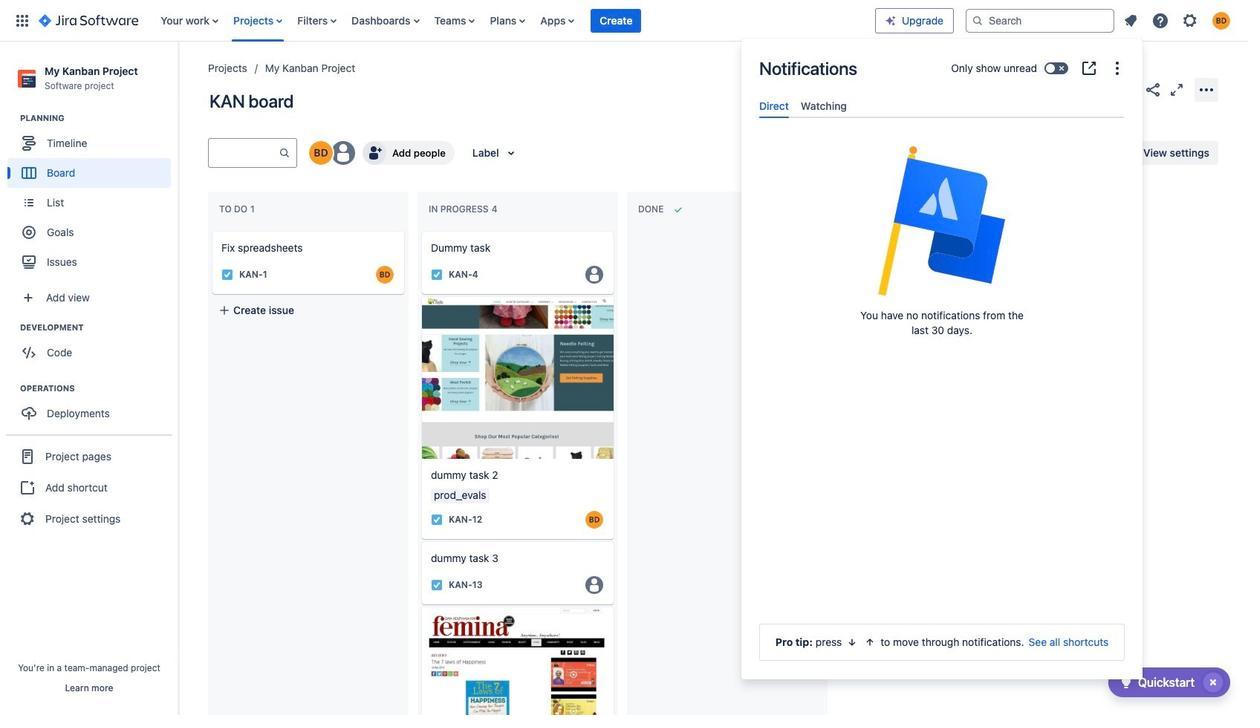 Task type: describe. For each thing, give the bounding box(es) containing it.
search image
[[972, 14, 984, 26]]

development image
[[2, 319, 20, 337]]

3 task image from the top
[[431, 579, 443, 591]]

primary element
[[9, 0, 875, 41]]

group for operations image
[[7, 383, 178, 433]]

Search field
[[966, 9, 1115, 32]]

create issue image for to do element
[[202, 221, 220, 239]]

enter full screen image
[[1168, 81, 1186, 98]]

open notifications in a new tab image
[[1081, 59, 1098, 77]]

create issue image for in progress element
[[412, 221, 430, 239]]

2 task image from the top
[[431, 514, 443, 526]]

arrow down image
[[847, 637, 859, 649]]

goal image
[[22, 226, 36, 239]]

star kan board image
[[1121, 81, 1139, 98]]

help image
[[1152, 12, 1170, 29]]

more image
[[1109, 59, 1127, 77]]

task image
[[221, 269, 233, 281]]

your profile and settings image
[[1213, 12, 1231, 29]]

to do element
[[219, 204, 258, 215]]

notifications image
[[1122, 12, 1140, 29]]

import image
[[944, 144, 962, 162]]

more actions image
[[1198, 81, 1216, 98]]



Task type: vqa. For each thing, say whether or not it's contained in the screenshot.
Task icon related to Create issue icon
no



Task type: locate. For each thing, give the bounding box(es) containing it.
list item
[[591, 0, 642, 41]]

heading for operations image
[[20, 383, 178, 395]]

tab panel
[[754, 118, 1131, 132]]

1 create issue image from the left
[[202, 221, 220, 239]]

2 heading from the top
[[20, 322, 178, 334]]

jira software image
[[39, 12, 138, 29], [39, 12, 138, 29]]

1 vertical spatial task image
[[431, 514, 443, 526]]

create issue image
[[202, 221, 220, 239], [412, 221, 430, 239]]

create issue image down to do element
[[202, 221, 220, 239]]

0 vertical spatial heading
[[20, 112, 178, 124]]

1 vertical spatial heading
[[20, 322, 178, 334]]

2 vertical spatial heading
[[20, 383, 178, 395]]

appswitcher icon image
[[13, 12, 31, 29]]

planning image
[[2, 109, 20, 127]]

1 horizontal spatial list
[[1118, 7, 1240, 34]]

0 horizontal spatial create issue image
[[202, 221, 220, 239]]

sidebar navigation image
[[162, 59, 195, 89]]

None search field
[[966, 9, 1115, 32]]

operations image
[[2, 380, 20, 398]]

list
[[153, 0, 875, 41], [1118, 7, 1240, 34]]

dismiss quickstart image
[[1202, 671, 1226, 695]]

2 vertical spatial task image
[[431, 579, 443, 591]]

0 vertical spatial task image
[[431, 269, 443, 281]]

Search this board text field
[[209, 140, 279, 166]]

in progress element
[[429, 204, 501, 215]]

group for planning icon
[[7, 112, 178, 282]]

banner
[[0, 0, 1249, 42]]

3 heading from the top
[[20, 383, 178, 395]]

group for development icon
[[7, 322, 178, 372]]

0 horizontal spatial list
[[153, 0, 875, 41]]

settings image
[[1182, 12, 1199, 29]]

1 heading from the top
[[20, 112, 178, 124]]

heading for planning icon
[[20, 112, 178, 124]]

2 create issue image from the left
[[412, 221, 430, 239]]

group
[[7, 112, 178, 282], [7, 322, 178, 372], [7, 383, 178, 433], [6, 435, 172, 540]]

heading for development icon
[[20, 322, 178, 334]]

dialog
[[742, 39, 1143, 680]]

arrow up image
[[865, 637, 876, 649]]

task image
[[431, 269, 443, 281], [431, 514, 443, 526], [431, 579, 443, 591]]

sidebar element
[[0, 42, 178, 716]]

heading
[[20, 112, 178, 124], [20, 322, 178, 334], [20, 383, 178, 395]]

add people image
[[366, 144, 383, 162]]

1 horizontal spatial create issue image
[[412, 221, 430, 239]]

create issue image down in progress element
[[412, 221, 430, 239]]

tab list
[[754, 94, 1131, 118]]

1 task image from the top
[[431, 269, 443, 281]]



